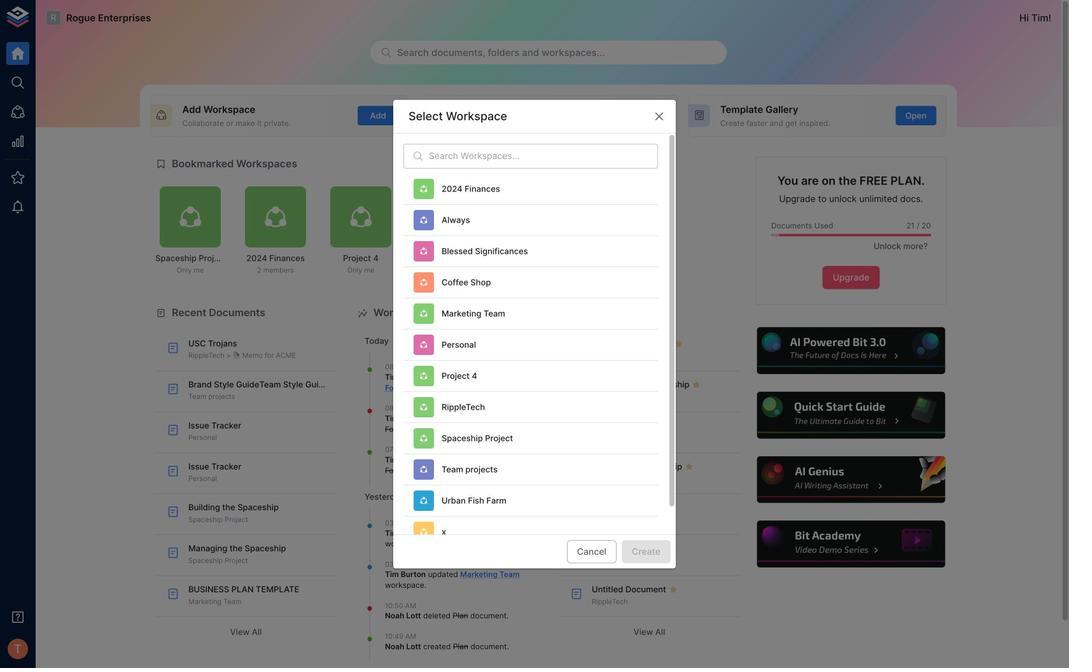 Task type: describe. For each thing, give the bounding box(es) containing it.
3 help image from the top
[[755, 455, 947, 505]]



Task type: locate. For each thing, give the bounding box(es) containing it.
Search Workspaces... text field
[[429, 144, 658, 169]]

1 help image from the top
[[755, 326, 947, 376]]

4 help image from the top
[[755, 519, 947, 570]]

dialog
[[393, 100, 676, 568]]

help image
[[755, 326, 947, 376], [755, 390, 947, 441], [755, 455, 947, 505], [755, 519, 947, 570]]

2 help image from the top
[[755, 390, 947, 441]]



Task type: vqa. For each thing, say whether or not it's contained in the screenshot.
2nd help image from the bottom of the page
yes



